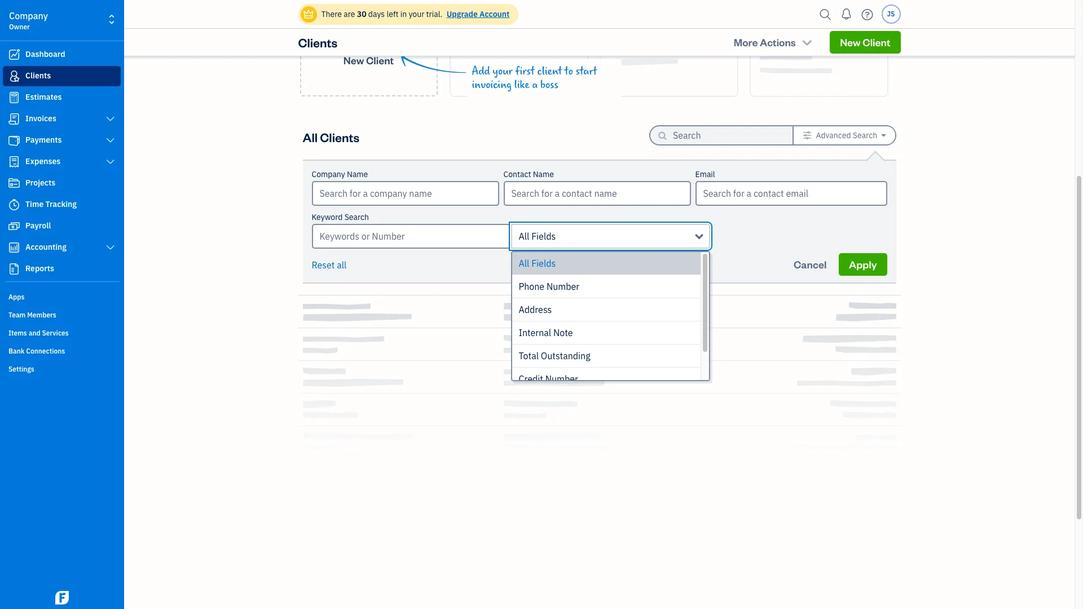 Task type: vqa. For each thing, say whether or not it's contained in the screenshot.
BANK CONNECTIONS LINK
yes



Task type: describe. For each thing, give the bounding box(es) containing it.
timer image
[[7, 199, 21, 211]]

reset all button
[[312, 259, 347, 272]]

plus image
[[362, 33, 375, 44]]

expenses link
[[3, 152, 121, 172]]

notifications image
[[838, 3, 856, 25]]

contact name
[[504, 169, 554, 180]]

accounting
[[25, 242, 67, 252]]

phone number
[[519, 281, 580, 292]]

total outstanding
[[519, 351, 591, 362]]

items
[[8, 329, 27, 338]]

30
[[357, 9, 367, 19]]

internal
[[519, 327, 552, 339]]

0 horizontal spatial your
[[409, 9, 425, 19]]

number for phone number
[[547, 281, 580, 292]]

search for advanced search
[[853, 130, 878, 141]]

report image
[[7, 264, 21, 275]]

search for keyword search
[[345, 212, 369, 222]]

internal note option
[[512, 322, 701, 345]]

bank connections
[[8, 347, 65, 356]]

js button
[[882, 5, 901, 24]]

more
[[734, 36, 758, 49]]

fields inside option
[[532, 258, 556, 269]]

there
[[322, 9, 342, 19]]

bank
[[8, 347, 25, 356]]

total
[[519, 351, 539, 362]]

chevrondown image
[[801, 37, 814, 48]]

0 vertical spatial clients
[[298, 34, 338, 50]]

dashboard
[[25, 49, 65, 59]]

Search for a contact email text field
[[697, 182, 887, 205]]

0 horizontal spatial new client link
[[300, 3, 438, 97]]

name for company name
[[347, 169, 368, 180]]

clients link
[[3, 66, 121, 86]]

go to help image
[[859, 6, 877, 23]]

to
[[565, 65, 573, 78]]

fields inside field
[[532, 231, 556, 242]]

payroll
[[25, 221, 51, 231]]

owner
[[9, 23, 30, 31]]

actions
[[760, 36, 796, 49]]

upgrade
[[447, 9, 478, 19]]

name for contact name
[[533, 169, 554, 180]]

freshbooks image
[[53, 592, 71, 605]]

clients inside main element
[[25, 71, 51, 81]]

all
[[337, 260, 347, 271]]

expense image
[[7, 156, 21, 168]]

all fields inside field
[[519, 231, 556, 242]]

projects link
[[3, 173, 121, 194]]

dashboard image
[[7, 49, 21, 60]]

chart image
[[7, 242, 21, 253]]

apply button
[[840, 253, 888, 276]]

reports link
[[3, 259, 121, 279]]

number for credit number
[[546, 374, 579, 385]]

more actions
[[734, 36, 796, 49]]

payment image
[[7, 135, 21, 146]]

address
[[519, 304, 552, 316]]

members
[[27, 311, 56, 320]]

Search text field
[[673, 126, 775, 145]]

note
[[554, 327, 573, 339]]

estimate image
[[7, 92, 21, 103]]

phone
[[519, 281, 545, 292]]

company for owner
[[9, 10, 48, 21]]

team members
[[8, 311, 56, 320]]

dashboard link
[[3, 45, 121, 65]]

total outstanding option
[[512, 345, 701, 368]]

start
[[576, 65, 597, 78]]

advanced
[[817, 130, 852, 141]]

reports
[[25, 264, 54, 274]]

accounting link
[[3, 238, 121, 258]]

add
[[472, 65, 490, 78]]

Search for a contact name text field
[[505, 182, 690, 205]]

company owner
[[9, 10, 48, 31]]

payments
[[25, 135, 62, 145]]

internal note
[[519, 327, 573, 339]]

main element
[[0, 0, 152, 610]]

time tracking
[[25, 199, 77, 209]]

bank connections link
[[3, 343, 121, 360]]

payroll link
[[3, 216, 121, 237]]

reset all
[[312, 260, 347, 271]]

outstanding
[[541, 351, 591, 362]]

team members link
[[3, 307, 121, 323]]

days
[[369, 9, 385, 19]]

all for all fields field
[[519, 231, 530, 242]]

trial.
[[427, 9, 443, 19]]

list box containing all fields
[[512, 252, 709, 391]]

estimates
[[25, 92, 62, 102]]

more actions button
[[724, 31, 824, 54]]



Task type: locate. For each thing, give the bounding box(es) containing it.
like
[[515, 78, 530, 91]]

1 chevron large down image from the top
[[105, 115, 116, 124]]

chevron large down image
[[105, 115, 116, 124], [105, 136, 116, 145], [105, 158, 116, 167]]

all
[[303, 129, 318, 145], [519, 231, 530, 242], [519, 258, 530, 269]]

1 all fields from the top
[[519, 231, 556, 242]]

account
[[480, 9, 510, 19]]

new
[[841, 36, 861, 49], [344, 53, 364, 66]]

tracking
[[45, 199, 77, 209]]

1 vertical spatial new
[[344, 53, 364, 66]]

client down go to help image
[[863, 36, 891, 49]]

2 vertical spatial chevron large down image
[[105, 158, 116, 167]]

0 vertical spatial new
[[841, 36, 861, 49]]

all inside field
[[519, 231, 530, 242]]

1 vertical spatial fields
[[532, 258, 556, 269]]

1 horizontal spatial client
[[863, 36, 891, 49]]

your
[[409, 9, 425, 19], [493, 65, 513, 78]]

in
[[401, 9, 407, 19]]

your up invoicing
[[493, 65, 513, 78]]

0 vertical spatial new client
[[841, 36, 891, 49]]

invoice image
[[7, 113, 21, 125]]

time tracking link
[[3, 195, 121, 215]]

boss
[[541, 78, 559, 91]]

number
[[547, 281, 580, 292], [546, 374, 579, 385]]

company up owner
[[9, 10, 48, 21]]

apps
[[8, 293, 25, 301]]

a
[[533, 78, 538, 91]]

1 horizontal spatial search
[[853, 130, 878, 141]]

contact
[[504, 169, 531, 180]]

0 horizontal spatial new client
[[344, 53, 394, 66]]

1 fields from the top
[[532, 231, 556, 242]]

and
[[29, 329, 40, 338]]

services
[[42, 329, 69, 338]]

chevron large down image
[[105, 243, 116, 252]]

0 vertical spatial client
[[863, 36, 891, 49]]

advanced search button
[[794, 126, 896, 145]]

0 vertical spatial chevron large down image
[[105, 115, 116, 124]]

first
[[516, 65, 535, 78]]

0 vertical spatial number
[[547, 281, 580, 292]]

1 horizontal spatial new client
[[841, 36, 891, 49]]

1 vertical spatial new client
[[344, 53, 394, 66]]

client
[[863, 36, 891, 49], [366, 53, 394, 66]]

phone number option
[[512, 275, 701, 299]]

0 vertical spatial company
[[9, 10, 48, 21]]

cancel button
[[784, 253, 837, 276]]

2 vertical spatial clients
[[320, 129, 360, 145]]

payments link
[[3, 130, 121, 151]]

0 vertical spatial search
[[853, 130, 878, 141]]

client down plus image
[[366, 53, 394, 66]]

2 name from the left
[[533, 169, 554, 180]]

new client
[[841, 36, 891, 49], [344, 53, 394, 66]]

invoicing
[[472, 78, 512, 91]]

add your first client to start invoicing like a boss
[[472, 65, 597, 91]]

1 vertical spatial client
[[366, 53, 394, 66]]

project image
[[7, 178, 21, 189]]

1 vertical spatial clients
[[25, 71, 51, 81]]

0 horizontal spatial search
[[345, 212, 369, 222]]

credit number option
[[512, 368, 701, 391]]

chevron large down image inside 'payments' link
[[105, 136, 116, 145]]

1 name from the left
[[347, 169, 368, 180]]

1 vertical spatial company
[[312, 169, 345, 180]]

search image
[[817, 6, 835, 23]]

credit number
[[519, 374, 579, 385]]

chevron large down image inside invoices link
[[105, 115, 116, 124]]

apps link
[[3, 288, 121, 305]]

search inside advanced search dropdown button
[[853, 130, 878, 141]]

1 horizontal spatial company
[[312, 169, 345, 180]]

all fields option
[[512, 252, 701, 275]]

left
[[387, 9, 399, 19]]

new client down go to help image
[[841, 36, 891, 49]]

company down all clients
[[312, 169, 345, 180]]

chevron large down image down estimates link
[[105, 115, 116, 124]]

1 vertical spatial your
[[493, 65, 513, 78]]

are
[[344, 9, 355, 19]]

2 fields from the top
[[532, 258, 556, 269]]

settings link
[[3, 361, 121, 378]]

credit
[[519, 374, 544, 385]]

settings
[[8, 365, 34, 374]]

0 horizontal spatial company
[[9, 10, 48, 21]]

number inside option
[[546, 374, 579, 385]]

money image
[[7, 221, 21, 232]]

new client down plus image
[[344, 53, 394, 66]]

all for list box containing all fields
[[519, 258, 530, 269]]

company
[[9, 10, 48, 21], [312, 169, 345, 180]]

apply
[[850, 258, 878, 271]]

3 chevron large down image from the top
[[105, 158, 116, 167]]

name down all clients
[[347, 169, 368, 180]]

0 horizontal spatial name
[[347, 169, 368, 180]]

reset
[[312, 260, 335, 271]]

chevron large down image up expenses link
[[105, 136, 116, 145]]

all fields
[[519, 231, 556, 242], [519, 258, 556, 269]]

your right in at left
[[409, 9, 425, 19]]

chevron large down image for invoices
[[105, 115, 116, 124]]

keyword search
[[312, 212, 369, 222]]

clients up estimates
[[25, 71, 51, 81]]

address option
[[512, 299, 701, 322]]

js
[[888, 10, 896, 18]]

client
[[538, 65, 562, 78]]

fields
[[532, 231, 556, 242], [532, 258, 556, 269]]

all clients
[[303, 129, 360, 145]]

number right phone
[[547, 281, 580, 292]]

clients
[[298, 34, 338, 50], [25, 71, 51, 81], [320, 129, 360, 145]]

search left caretdown icon
[[853, 130, 878, 141]]

Keywords or Number text field
[[312, 224, 511, 249]]

0 vertical spatial all
[[303, 129, 318, 145]]

company for name
[[312, 169, 345, 180]]

company name
[[312, 169, 368, 180]]

chevron large down image down 'payments' link
[[105, 158, 116, 167]]

1 horizontal spatial new
[[841, 36, 861, 49]]

items and services link
[[3, 325, 121, 342]]

1 vertical spatial all
[[519, 231, 530, 242]]

your inside add your first client to start invoicing like a boss
[[493, 65, 513, 78]]

0 horizontal spatial client
[[366, 53, 394, 66]]

chevron large down image inside expenses link
[[105, 158, 116, 167]]

email
[[696, 169, 716, 180]]

number down outstanding
[[546, 374, 579, 385]]

connections
[[26, 347, 65, 356]]

name
[[347, 169, 368, 180], [533, 169, 554, 180]]

new down plus image
[[344, 53, 364, 66]]

1 vertical spatial number
[[546, 374, 579, 385]]

number inside option
[[547, 281, 580, 292]]

1 vertical spatial all fields
[[519, 258, 556, 269]]

Search for a company name text field
[[313, 182, 498, 205]]

name right contact
[[533, 169, 554, 180]]

0 vertical spatial all fields
[[519, 231, 556, 242]]

time
[[25, 199, 44, 209]]

chevron large down image for expenses
[[105, 158, 116, 167]]

2 chevron large down image from the top
[[105, 136, 116, 145]]

new down notifications image at top right
[[841, 36, 861, 49]]

0 horizontal spatial new
[[344, 53, 364, 66]]

crown image
[[303, 8, 315, 20]]

team
[[8, 311, 26, 320]]

advanced search
[[817, 130, 878, 141]]

projects
[[25, 178, 55, 188]]

invoices link
[[3, 109, 121, 129]]

company inside main element
[[9, 10, 48, 21]]

client image
[[7, 71, 21, 82]]

items and services
[[8, 329, 69, 338]]

settings image
[[803, 131, 812, 140]]

1 horizontal spatial new client link
[[831, 31, 901, 54]]

1 horizontal spatial your
[[493, 65, 513, 78]]

new client link
[[300, 3, 438, 97], [831, 31, 901, 54]]

invoices
[[25, 113, 56, 124]]

search
[[853, 130, 878, 141], [345, 212, 369, 222]]

chevron large down image for payments
[[105, 136, 116, 145]]

caretdown image
[[882, 131, 887, 140]]

clients up company name
[[320, 129, 360, 145]]

2 vertical spatial all
[[519, 258, 530, 269]]

clients down the crown image
[[298, 34, 338, 50]]

cancel
[[794, 258, 827, 271]]

All Fields field
[[511, 224, 710, 249]]

2 all fields from the top
[[519, 258, 556, 269]]

all fields inside option
[[519, 258, 556, 269]]

keyword
[[312, 212, 343, 222]]

all inside option
[[519, 258, 530, 269]]

there are 30 days left in your trial. upgrade account
[[322, 9, 510, 19]]

1 vertical spatial search
[[345, 212, 369, 222]]

1 horizontal spatial name
[[533, 169, 554, 180]]

0 vertical spatial fields
[[532, 231, 556, 242]]

estimates link
[[3, 88, 121, 108]]

search right keyword
[[345, 212, 369, 222]]

list box
[[512, 252, 709, 391]]

upgrade account link
[[445, 9, 510, 19]]

1 vertical spatial chevron large down image
[[105, 136, 116, 145]]

0 vertical spatial your
[[409, 9, 425, 19]]

expenses
[[25, 156, 61, 167]]



